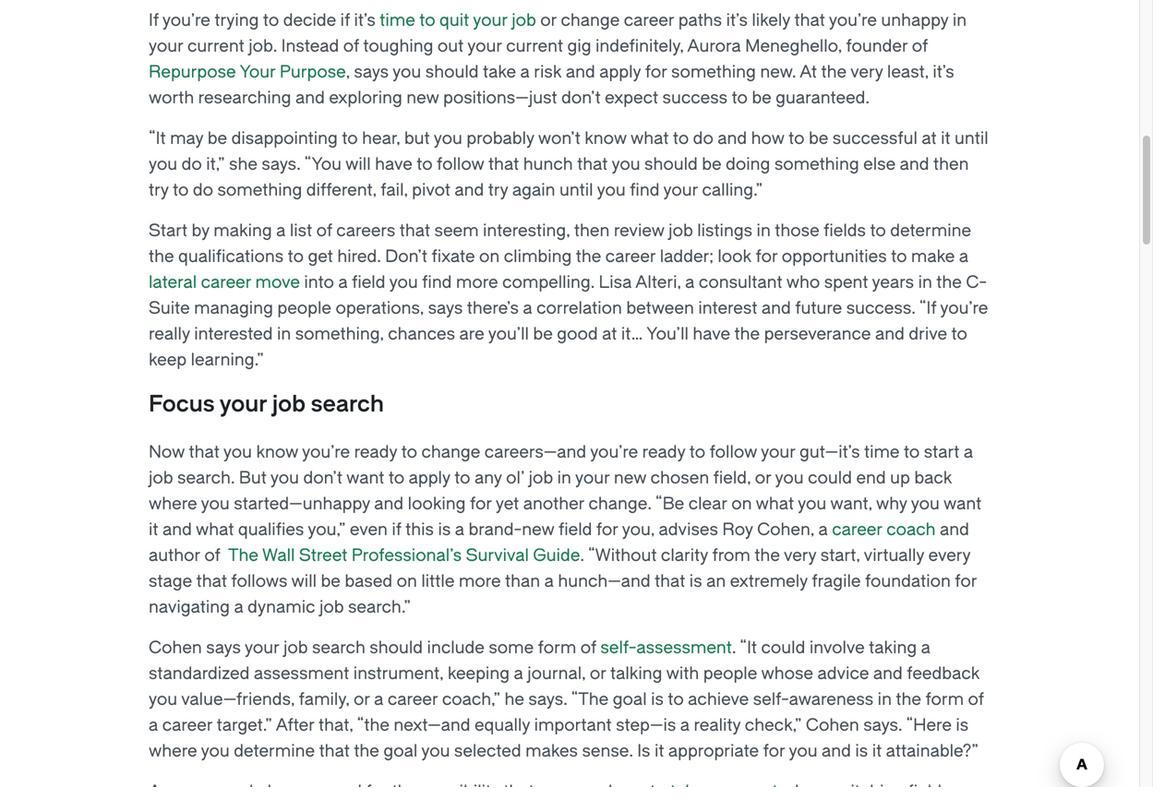 Task type: vqa. For each thing, say whether or not it's contained in the screenshot.
the middle something
yes



Task type: locate. For each thing, give the bounding box(es) containing it.
where inside now that you know you're ready to change careers—and you're ready to follow your gut—it's time to start a job search. but you don't want to apply to any ol' job in your new chosen field, or you could end up back where you started—unhappy and looking for yet another change. "be clear on what you want, why you want it and what qualifies you," even if this is a brand-new field for you, advises roy cohen, a
[[149, 495, 197, 514]]

0 vertical spatial then
[[934, 155, 969, 174]]

very inside , says you should take a risk and apply for something new. at the very least, it's worth researching and exploring new positions—just don't expect success to be guaranteed.
[[851, 62, 883, 82]]

it's inside or change career paths it's likely that you're unhappy in your current job. instead of toughing out your current gig indefinitely, aurora meneghello, founder of repurpose your purpose
[[726, 11, 748, 30]]

0 vertical spatial very
[[851, 62, 883, 82]]

out
[[438, 36, 464, 56]]

now that you know you're ready to change careers—and you're ready to follow your gut—it's time to start a job search. but you don't want to apply to any ol' job in your new chosen field, or you could end up back where you started—unhappy and looking for yet another change. "be clear on what you want, why you want it and what qualifies you," even if this is a brand-new field for you, advises roy cohen, a
[[149, 443, 982, 540]]

follow inside now that you know you're ready to change careers—and you're ready to follow your gut—it's time to start a job search. but you don't want to apply to any ol' job in your new chosen field, or you could end up back where you started—unhappy and looking for yet another change. "be clear on what you want, why you want it and what qualifies you," even if this is a brand-new field for you, advises roy cohen, a
[[710, 443, 757, 462]]

0 vertical spatial could
[[808, 469, 852, 488]]

0 vertical spatial where
[[149, 495, 197, 514]]

new down the 'another'
[[522, 520, 555, 540]]

fixate
[[432, 247, 475, 266]]

0 horizontal spatial want
[[346, 469, 385, 488]]

2 vertical spatial on
[[397, 572, 417, 592]]

of inside start by making a list of careers that seem interesting, then review job listings in those fields to determine the qualifications to get hired. don't fixate on climbing the career ladder; look for opportunities to make a lateral career move
[[316, 221, 332, 241]]

0 horizontal spatial new
[[407, 88, 439, 108]]

exploring
[[329, 88, 403, 108]]

a left risk
[[520, 62, 530, 82]]

0 horizontal spatial .
[[580, 546, 584, 566]]

is right "here
[[956, 716, 969, 736]]

for down 'every'
[[955, 572, 977, 592]]

want
[[346, 469, 385, 488], [944, 495, 982, 514]]

1 horizontal spatial at
[[922, 129, 937, 148]]

the down interest
[[735, 325, 760, 344]]

says. inside "it may be disappointing to hear, but you probably won't know what to do and how to be successful at it until you do it," she says. "you will have to follow that hunch that you should be doing something else and then try to do something different, fail, pivot and try again until you find your calling."
[[262, 155, 301, 174]]

apply
[[600, 62, 641, 82], [409, 469, 450, 488]]

0 horizontal spatial says.
[[262, 155, 301, 174]]

opportunities
[[782, 247, 887, 266]]

the left c-
[[937, 273, 962, 292]]

0 vertical spatial will
[[346, 155, 371, 174]]

self- up talking on the right bottom of page
[[601, 639, 637, 658]]

the up extremely
[[755, 546, 780, 566]]

should up instrument,
[[370, 639, 423, 658]]

1 vertical spatial have
[[693, 325, 731, 344]]

"it
[[149, 129, 166, 148], [740, 639, 757, 658]]

1 horizontal spatial .
[[732, 639, 736, 658]]

determine inside . "it could involve taking a standardized assessment instrument, keeping a journal, or talking with people whose advice and feedback you value—friends, family, or a career coach," he says. "the goal is to achieve self-awareness in the form of a career target." after that, "the next—and equally important step—is a reality check," cohen says. "here is where you determine that the goal you selected makes sense. is it appropriate for you and is it attainable?"
[[234, 742, 315, 761]]

1 vertical spatial something
[[775, 155, 860, 174]]

probably
[[467, 129, 535, 148]]

founder
[[846, 36, 908, 56]]

1 vertical spatial on
[[732, 495, 752, 514]]

1 horizontal spatial change
[[561, 11, 620, 30]]

career inside or change career paths it's likely that you're unhappy in your current job. instead of toughing out your current gig indefinitely, aurora meneghello, founder of repurpose your purpose
[[624, 11, 674, 30]]

to up the looking at the left bottom of the page
[[401, 443, 417, 462]]

be
[[752, 88, 772, 108], [208, 129, 227, 148], [809, 129, 829, 148], [702, 155, 722, 174], [533, 325, 553, 344], [321, 572, 341, 592]]

you're up founder
[[829, 11, 877, 30]]

until
[[955, 129, 989, 148], [560, 181, 593, 200]]

2 vertical spatial says.
[[864, 716, 903, 736]]

0 horizontal spatial should
[[370, 639, 423, 658]]

assessment inside . "it could involve taking a standardized assessment instrument, keeping a journal, or talking with people whose advice and feedback you value—friends, family, or a career coach," he says. "the goal is to achieve self-awareness in the form of a career target." after that, "the next—and equally important step—is a reality check," cohen says. "here is where you determine that the goal you selected makes sense. is it appropriate for you and is it attainable?"
[[254, 664, 349, 684]]

unhappy
[[881, 11, 949, 30]]

and inside and author of
[[940, 520, 970, 540]]

you're inside or change career paths it's likely that you're unhappy in your current job. instead of toughing out your current gig indefinitely, aurora meneghello, founder of repurpose your purpose
[[829, 11, 877, 30]]

have down interest
[[693, 325, 731, 344]]

decide
[[283, 11, 336, 30]]

at
[[800, 62, 817, 82]]

cohen
[[149, 639, 202, 658], [806, 716, 860, 736]]

that inside now that you know you're ready to change careers—and you're ready to follow your gut—it's time to start a job search. but you don't want to apply to any ol' job in your new chosen field, or you could end up back where you started—unhappy and looking for yet another change. "be clear on what you want, why you want it and what qualifies you," even if this is a brand-new field for you, advises roy cohen, a
[[189, 443, 220, 462]]

goal down talking on the right bottom of page
[[613, 690, 647, 710]]

a inside , says you should take a risk and apply for something new. at the very least, it's worth researching and exploring new positions—just don't expect success to be guaranteed.
[[520, 62, 530, 82]]

0 vertical spatial do
[[693, 129, 714, 148]]

2 horizontal spatial what
[[756, 495, 794, 514]]

end
[[857, 469, 886, 488]]

find inside "it may be disappointing to hear, but you probably won't know what to do and how to be successful at it until you do it," she says. "you will have to follow that hunch that you should be doing something else and then try to do something different, fail, pivot and try again until you find your calling."
[[630, 181, 660, 200]]

the inside , says you should take a risk and apply for something new. at the very least, it's worth researching and exploring new positions—just don't expect success to be guaranteed.
[[821, 62, 847, 82]]

start
[[924, 443, 960, 462]]

of left the
[[204, 546, 221, 566]]

new inside , says you should take a risk and apply for something new. at the very least, it's worth researching and exploring new positions—just don't expect success to be guaranteed.
[[407, 88, 439, 108]]

0 vertical spatial what
[[631, 129, 669, 148]]

2 vertical spatial should
[[370, 639, 423, 658]]

"the
[[571, 690, 609, 710]]

a right into
[[338, 273, 348, 292]]

2 horizontal spatial says
[[428, 299, 463, 318]]

1 horizontal spatial find
[[630, 181, 660, 200]]

2 horizontal spatial says.
[[864, 716, 903, 736]]

.
[[580, 546, 584, 566], [732, 639, 736, 658]]

1 vertical spatial field
[[559, 520, 592, 540]]

1 vertical spatial don't
[[303, 469, 343, 488]]

0 vertical spatial until
[[955, 129, 989, 148]]

if right 'decide'
[[340, 11, 350, 30]]

don't for want
[[303, 469, 343, 488]]

looking
[[408, 495, 466, 514]]

should down out
[[426, 62, 479, 82]]

0 vertical spatial says
[[354, 62, 389, 82]]

likely
[[752, 11, 791, 30]]

2 vertical spatial new
[[522, 520, 555, 540]]

appropriate
[[669, 742, 759, 761]]

it's left likely
[[726, 11, 748, 30]]

1 horizontal spatial want
[[944, 495, 982, 514]]

have up fail,
[[375, 155, 413, 174]]

in up "if
[[919, 273, 933, 292]]

hunch
[[523, 155, 573, 174]]

1 horizontal spatial have
[[693, 325, 731, 344]]

determine inside start by making a list of careers that seem interesting, then review job listings in those fields to determine the qualifications to get hired. don't fixate on climbing the career ladder; look for opportunities to make a lateral career move
[[890, 221, 972, 241]]

for inside . "without clarity from the very start, virtually every stage that follows will be based on little more than a hunch—and that is an extremely fragile foundation for navigating a dynamic job search."
[[955, 572, 977, 592]]

. inside . "without clarity from the very start, virtually every stage that follows will be based on little more than a hunch—and that is an extremely fragile foundation for navigating a dynamic job search."
[[580, 546, 584, 566]]

advises
[[659, 520, 718, 540]]

1 vertical spatial search
[[312, 639, 366, 658]]

little
[[421, 572, 455, 592]]

to down with
[[668, 690, 684, 710]]

1 horizontal spatial apply
[[600, 62, 641, 82]]

fragile
[[812, 572, 861, 592]]

achieve
[[688, 690, 749, 710]]

you're inside into a field you find more compelling. lisa alteri, a consultant who spent years in the c- suite managing people operations, says there's a correlation between interest and future success. "if you're really interested in something, chances are you'll be good at it… you'll have the perseverance and drive to keep learning."
[[940, 299, 989, 318]]

to
[[263, 11, 279, 30], [420, 11, 436, 30], [732, 88, 748, 108], [342, 129, 358, 148], [673, 129, 689, 148], [789, 129, 805, 148], [417, 155, 433, 174], [173, 181, 189, 200], [870, 221, 886, 241], [288, 247, 304, 266], [891, 247, 907, 266], [952, 325, 968, 344], [401, 443, 417, 462], [690, 443, 706, 462], [904, 443, 920, 462], [389, 469, 405, 488], [455, 469, 471, 488], [668, 690, 684, 710]]

0 vertical spatial something
[[671, 62, 756, 82]]

0 vertical spatial on
[[479, 247, 500, 266]]

paths
[[679, 11, 722, 30]]

for inside , says you should take a risk and apply for something new. at the very least, it's worth researching and exploring new positions—just don't expect success to be guaranteed.
[[645, 62, 667, 82]]

form down feedback
[[926, 690, 964, 710]]

"it left may
[[149, 129, 166, 148]]

something,
[[295, 325, 384, 344]]

says for take
[[354, 62, 389, 82]]

now
[[149, 443, 185, 462]]

want down 'back'
[[944, 495, 982, 514]]

job down now
[[149, 469, 173, 488]]

2 ready from the left
[[642, 443, 686, 462]]

says up standardized at the bottom of page
[[206, 639, 241, 658]]

don't inside now that you know you're ready to change careers—and you're ready to follow your gut—it's time to start a job search. but you don't want to apply to any ol' job in your new chosen field, or you could end up back where you started—unhappy and looking for yet another change. "be clear on what you want, why you want it and what qualifies you," even if this is a brand-new field for you, advises roy cohen, a
[[303, 469, 343, 488]]

careers
[[336, 221, 396, 241]]

pivot
[[412, 181, 451, 200]]

try up start
[[149, 181, 169, 200]]

1 horizontal spatial field
[[559, 520, 592, 540]]

author
[[149, 546, 200, 566]]

1 horizontal spatial it's
[[726, 11, 748, 30]]

determine
[[890, 221, 972, 241], [234, 742, 315, 761]]

1 where from the top
[[149, 495, 197, 514]]

do
[[693, 129, 714, 148], [182, 155, 202, 174], [193, 181, 213, 200]]

you,
[[622, 520, 655, 540]]

your
[[473, 11, 508, 30], [149, 36, 183, 56], [468, 36, 502, 56], [664, 181, 698, 200], [220, 392, 267, 417], [761, 443, 796, 462], [575, 469, 610, 488], [245, 639, 279, 658]]

field down hired.
[[352, 273, 386, 292]]

start by making a list of careers that seem interesting, then review job listings in those fields to determine the qualifications to get hired. don't fixate on climbing the career ladder; look for opportunities to make a lateral career move
[[149, 221, 972, 292]]

1 horizontal spatial form
[[926, 690, 964, 710]]

a
[[520, 62, 530, 82], [276, 221, 286, 241], [959, 247, 969, 266], [338, 273, 348, 292], [685, 273, 695, 292], [523, 299, 533, 318], [964, 443, 974, 462], [455, 520, 465, 540], [819, 520, 828, 540], [545, 572, 554, 592], [234, 598, 244, 617], [921, 639, 931, 658], [514, 664, 523, 684], [374, 690, 384, 710], [149, 716, 158, 736], [680, 716, 690, 736]]

and
[[566, 62, 595, 82], [295, 88, 325, 108], [718, 129, 747, 148], [900, 155, 930, 174], [455, 181, 484, 200], [762, 299, 791, 318], [875, 325, 905, 344], [374, 495, 404, 514], [162, 520, 192, 540], [940, 520, 970, 540], [874, 664, 903, 684], [822, 742, 851, 761]]

after
[[276, 716, 315, 736]]

follow inside "it may be disappointing to hear, but you probably won't know what to do and how to be successful at it until you do it," she says. "you will have to follow that hunch that you should be doing something else and then try to do something different, fail, pivot and try again until you find your calling."
[[437, 155, 484, 174]]

that inside or change career paths it's likely that you're unhappy in your current job. instead of toughing out your current gig indefinitely, aurora meneghello, founder of repurpose your purpose
[[795, 11, 825, 30]]

really
[[149, 325, 190, 344]]

researching
[[198, 88, 291, 108]]

0 horizontal spatial follow
[[437, 155, 484, 174]]

1 horizontal spatial very
[[851, 62, 883, 82]]

should inside , says you should take a risk and apply for something new. at the very least, it's worth researching and exploring new positions—just don't expect success to be guaranteed.
[[426, 62, 479, 82]]

at left it… at the top right of the page
[[602, 325, 617, 344]]

career
[[624, 11, 674, 30], [606, 247, 656, 266], [201, 273, 251, 292], [832, 520, 883, 540], [388, 690, 438, 710], [162, 716, 213, 736]]

it right the successful
[[941, 129, 951, 148]]

on down professional's
[[397, 572, 417, 592]]

know right won't
[[585, 129, 627, 148]]

0 vertical spatial should
[[426, 62, 479, 82]]

"it up the achieve
[[740, 639, 757, 658]]

the wall street professional's survival guide
[[228, 546, 580, 566]]

1 horizontal spatial then
[[934, 155, 969, 174]]

0 horizontal spatial assessment
[[254, 664, 349, 684]]

attainable?"
[[886, 742, 979, 761]]

something inside , says you should take a risk and apply for something new. at the very least, it's worth researching and exploring new positions—just don't expect success to be guaranteed.
[[671, 62, 756, 82]]

it
[[941, 129, 951, 148], [149, 520, 158, 540], [655, 742, 664, 761], [872, 742, 882, 761]]

1 vertical spatial follow
[[710, 443, 757, 462]]

1 vertical spatial want
[[944, 495, 982, 514]]

you inside , says you should take a risk and apply for something new. at the very least, it's worth researching and exploring new positions—just don't expect success to be guaranteed.
[[393, 62, 421, 82]]

spent
[[824, 273, 869, 292]]

the right at
[[821, 62, 847, 82]]

0 horizontal spatial apply
[[409, 469, 450, 488]]

you're right if at left
[[162, 11, 210, 30]]

people inside . "it could involve taking a standardized assessment instrument, keeping a journal, or talking with people whose advice and feedback you value—friends, family, or a career coach," he says. "the goal is to achieve self-awareness in the form of a career target." after that, "the next—and equally important step—is a reality check," cohen says. "here is where you determine that the goal you selected makes sense. is it appropriate for you and is it attainable?"
[[703, 664, 758, 684]]

0 horizontal spatial time
[[380, 11, 415, 30]]

something
[[671, 62, 756, 82], [775, 155, 860, 174], [217, 181, 302, 200]]

it's right least,
[[933, 62, 955, 82]]

than
[[505, 572, 540, 592]]

is inside . "without clarity from the very start, virtually every stage that follows will be based on little more than a hunch—and that is an extremely fragile foundation for navigating a dynamic job search."
[[690, 572, 702, 592]]

0 horizontal spatial don't
[[303, 469, 343, 488]]

try
[[149, 181, 169, 200], [488, 181, 508, 200]]

will
[[346, 155, 371, 174], [291, 572, 317, 592]]

field up guide
[[559, 520, 592, 540]]

of inside and author of
[[204, 546, 221, 566]]

do down it,"
[[193, 181, 213, 200]]

follow up "pivot"
[[437, 155, 484, 174]]

ready up chosen
[[642, 443, 686, 462]]

current
[[187, 36, 244, 56], [506, 36, 563, 56]]

. up 'hunch—and'
[[580, 546, 584, 566]]

1 vertical spatial will
[[291, 572, 317, 592]]

between
[[626, 299, 694, 318]]

lisa
[[599, 273, 632, 292]]

do left it,"
[[182, 155, 202, 174]]

know
[[585, 129, 627, 148], [256, 443, 298, 462]]

if
[[149, 11, 159, 30]]

0 vertical spatial know
[[585, 129, 627, 148]]

who
[[787, 273, 820, 292]]

says for search
[[206, 639, 241, 658]]

more inside . "without clarity from the very start, virtually every stage that follows will be based on little more than a hunch—and that is an extremely fragile foundation for navigating a dynamic job search."
[[459, 572, 501, 592]]

in down taking
[[878, 690, 892, 710]]

have inside into a field you find more compelling. lisa alteri, a consultant who spent years in the c- suite managing people operations, says there's a correlation between interest and future success. "if you're really interested in something, chances are you'll be good at it… you'll have the perseverance and drive to keep learning."
[[693, 325, 731, 344]]

self-assessment link
[[601, 639, 732, 658]]

self- up check,"
[[753, 690, 789, 710]]

include
[[427, 639, 485, 658]]

toughing
[[363, 36, 434, 56]]

don't inside , says you should take a risk and apply for something new. at the very least, it's worth researching and exploring new positions—just don't expect success to be guaranteed.
[[562, 88, 601, 108]]

0 vertical spatial at
[[922, 129, 937, 148]]

1 horizontal spatial try
[[488, 181, 508, 200]]

goal down "the
[[384, 742, 418, 761]]

at right the successful
[[922, 129, 937, 148]]

keeping
[[448, 664, 510, 684]]

0 horizontal spatial people
[[277, 299, 332, 318]]

what down expect
[[631, 129, 669, 148]]

0 vertical spatial "it
[[149, 129, 166, 148]]

0 vertical spatial says.
[[262, 155, 301, 174]]

job inside start by making a list of careers that seem interesting, then review job listings in those fields to determine the qualifications to get hired. don't fixate on climbing the career ladder; look for opportunities to make a lateral career move
[[669, 221, 693, 241]]

instead
[[281, 36, 339, 56]]

1 ready from the left
[[354, 443, 397, 462]]

on inside start by making a list of careers that seem interesting, then review job listings in those fields to determine the qualifications to get hired. don't fixate on climbing the career ladder; look for opportunities to make a lateral career move
[[479, 247, 500, 266]]

1 vertical spatial time
[[864, 443, 900, 462]]

to left the get
[[288, 247, 304, 266]]

know inside now that you know you're ready to change careers—and you're ready to follow your gut—it's time to start a job search. but you don't want to apply to any ol' job in your new chosen field, or you could end up back where you started—unhappy and looking for yet another change. "be clear on what you want, why you want it and what qualifies you," even if this is a brand-new field for you, advises roy cohen, a
[[256, 443, 298, 462]]

then inside start by making a list of careers that seem interesting, then review job listings in those fields to determine the qualifications to get hired. don't fixate on climbing the career ladder; look for opportunities to make a lateral career move
[[574, 221, 610, 241]]

have inside "it may be disappointing to hear, but you probably won't know what to do and how to be successful at it until you do it," she says. "you will have to follow that hunch that you should be doing something else and then try to do something different, fail, pivot and try again until you find your calling."
[[375, 155, 413, 174]]

0 horizontal spatial something
[[217, 181, 302, 200]]

1 horizontal spatial self-
[[753, 690, 789, 710]]

"without
[[588, 546, 657, 566]]

job left 'search."'
[[319, 598, 344, 617]]

a left reality
[[680, 716, 690, 736]]

1 horizontal spatial follow
[[710, 443, 757, 462]]

and right "pivot"
[[455, 181, 484, 200]]

will inside . "without clarity from the very start, virtually every stage that follows will be based on little more than a hunch—and that is an extremely fragile foundation for navigating a dynamic job search."
[[291, 572, 317, 592]]

0 horizontal spatial determine
[[234, 742, 315, 761]]

1 vertical spatial form
[[926, 690, 964, 710]]

, says you should take a risk and apply for something new. at the very least, it's worth researching and exploring new positions—just don't expect success to be guaranteed.
[[149, 62, 955, 108]]

assessment up family,
[[254, 664, 349, 684]]

in up the 'another'
[[557, 469, 572, 488]]

more up there's
[[456, 273, 498, 292]]

your down if at left
[[149, 36, 183, 56]]

1 vertical spatial then
[[574, 221, 610, 241]]

to right drive
[[952, 325, 968, 344]]

something down 'how'
[[775, 155, 860, 174]]

find
[[630, 181, 660, 200], [422, 273, 452, 292]]

. inside . "it could involve taking a standardized assessment instrument, keeping a journal, or talking with people whose advice and feedback you value—friends, family, or a career coach," he says. "the goal is to achieve self-awareness in the form of a career target." after that, "the next—and equally important step—is a reality check," cohen says. "here is where you determine that the goal you selected makes sense. is it appropriate for you and is it attainable?"
[[732, 639, 736, 658]]

0 horizontal spatial ready
[[354, 443, 397, 462]]

success.
[[847, 299, 916, 318]]

a up 'he' in the bottom left of the page
[[514, 664, 523, 684]]

0 vertical spatial apply
[[600, 62, 641, 82]]

1 vertical spatial assessment
[[254, 664, 349, 684]]

find inside into a field you find more compelling. lisa alteri, a consultant who spent years in the c- suite managing people operations, says there's a correlation between interest and future success. "if you're really interested in something, chances are you'll be good at it… you'll have the perseverance and drive to keep learning."
[[422, 273, 452, 292]]

follow up "field,"
[[710, 443, 757, 462]]

new up change.
[[614, 469, 647, 488]]

follow
[[437, 155, 484, 174], [710, 443, 757, 462]]

ol'
[[506, 469, 525, 488]]

is left an
[[690, 572, 702, 592]]

you,"
[[308, 520, 346, 540]]

1 horizontal spatial determine
[[890, 221, 972, 241]]

could
[[808, 469, 852, 488], [761, 639, 806, 658]]

0 vertical spatial self-
[[601, 639, 637, 658]]

says
[[354, 62, 389, 82], [428, 299, 463, 318], [206, 639, 241, 658]]

you
[[393, 62, 421, 82], [434, 129, 463, 148], [149, 155, 177, 174], [612, 155, 641, 174], [597, 181, 626, 200], [389, 273, 418, 292], [223, 443, 252, 462], [270, 469, 299, 488], [775, 469, 804, 488], [201, 495, 230, 514], [798, 495, 827, 514], [911, 495, 940, 514], [149, 690, 177, 710], [201, 742, 230, 761], [421, 742, 450, 761], [789, 742, 818, 761]]

cohen inside . "it could involve taking a standardized assessment instrument, keeping a journal, or talking with people whose advice and feedback you value—friends, family, or a career coach," he says. "the goal is to achieve self-awareness in the form of a career target." after that, "the next—and equally important step—is a reality check," cohen says. "here is where you determine that the goal you selected makes sense. is it appropriate for you and is it attainable?"
[[806, 716, 860, 736]]

1 horizontal spatial until
[[955, 129, 989, 148]]

at inside "it may be disappointing to hear, but you probably won't know what to do and how to be successful at it until you do it," she says. "you will have to follow that hunch that you should be doing something else and then try to do something different, fail, pivot and try again until you find your calling."
[[922, 129, 937, 148]]

0 horizontal spatial try
[[149, 181, 169, 200]]

virtually
[[864, 546, 925, 566]]

"it inside . "it could involve taking a standardized assessment instrument, keeping a journal, or talking with people whose advice and feedback you value—friends, family, or a career coach," he says. "the goal is to achieve self-awareness in the form of a career target." after that, "the next—and equally important step—is a reality check," cohen says. "here is where you determine that the goal you selected makes sense. is it appropriate for you and is it attainable?"
[[740, 639, 757, 658]]

0 horizontal spatial current
[[187, 36, 244, 56]]

listings
[[697, 221, 753, 241]]

career down qualifications
[[201, 273, 251, 292]]

0 vertical spatial form
[[538, 639, 577, 658]]

1 horizontal spatial something
[[671, 62, 756, 82]]

and author of
[[149, 520, 970, 566]]

job right ol'
[[529, 469, 553, 488]]

1 horizontal spatial what
[[631, 129, 669, 148]]

a down the looking at the left bottom of the page
[[455, 520, 465, 540]]

hear,
[[362, 129, 400, 148]]

0 horizontal spatial find
[[422, 273, 452, 292]]

1 vertical spatial "it
[[740, 639, 757, 658]]

know up the 'but' on the left of the page
[[256, 443, 298, 462]]

will up different,
[[346, 155, 371, 174]]

making
[[214, 221, 272, 241]]

and up author
[[162, 520, 192, 540]]

you're down c-
[[940, 299, 989, 318]]

0 horizontal spatial what
[[196, 520, 234, 540]]

search down something,
[[311, 392, 384, 417]]

then inside "it may be disappointing to hear, but you probably won't know what to do and how to be successful at it until you do it," she says. "you will have to follow that hunch that you should be doing something else and then try to do something different, fail, pivot and try again until you find your calling."
[[934, 155, 969, 174]]

1 vertical spatial more
[[459, 572, 501, 592]]

professional's
[[352, 546, 462, 566]]

0 horizontal spatial says
[[206, 639, 241, 658]]

of right 'list'
[[316, 221, 332, 241]]

have
[[375, 155, 413, 174], [693, 325, 731, 344]]

2 where from the top
[[149, 742, 197, 761]]

1 vertical spatial self-
[[753, 690, 789, 710]]

back
[[915, 469, 952, 488]]

or inside or change career paths it's likely that you're unhappy in your current job. instead of toughing out your current gig indefinitely, aurora meneghello, founder of repurpose your purpose
[[540, 11, 557, 30]]

be down "street"
[[321, 572, 341, 592]]

2 try from the left
[[488, 181, 508, 200]]

time up toughing
[[380, 11, 415, 30]]

it inside "it may be disappointing to hear, but you probably won't know what to do and how to be successful at it until you do it," she says. "you will have to follow that hunch that you should be doing something else and then try to do something different, fail, pivot and try again until you find your calling."
[[941, 129, 951, 148]]

says.
[[262, 155, 301, 174], [529, 690, 568, 710], [864, 716, 903, 736]]

1 vertical spatial at
[[602, 325, 617, 344]]

chosen
[[651, 469, 709, 488]]

1 horizontal spatial know
[[585, 129, 627, 148]]

0 vertical spatial field
[[352, 273, 386, 292]]

be down new.
[[752, 88, 772, 108]]

1 vertical spatial cohen
[[806, 716, 860, 736]]

1 vertical spatial find
[[422, 273, 452, 292]]

1 horizontal spatial new
[[522, 520, 555, 540]]

0 vertical spatial people
[[277, 299, 332, 318]]

1 horizontal spatial people
[[703, 664, 758, 684]]

you'll
[[647, 325, 689, 344]]

could inside . "it could involve taking a standardized assessment instrument, keeping a journal, or talking with people whose advice and feedback you value—friends, family, or a career coach," he says. "the goal is to achieve self-awareness in the form of a career target." after that, "the next—and equally important step—is a reality check," cohen says. "here is where you determine that the goal you selected makes sense. is it appropriate for you and is it attainable?"
[[761, 639, 806, 658]]

should down success
[[645, 155, 698, 174]]

different,
[[306, 181, 377, 200]]

says inside , says you should take a risk and apply for something new. at the very least, it's worth researching and exploring new positions—just don't expect success to be guaranteed.
[[354, 62, 389, 82]]

0 vertical spatial determine
[[890, 221, 972, 241]]

. for "it
[[732, 639, 736, 658]]

0 horizontal spatial very
[[784, 546, 817, 566]]



Task type: describe. For each thing, give the bounding box(es) containing it.
where inside . "it could involve taking a standardized assessment instrument, keeping a journal, or talking with people whose advice and feedback you value—friends, family, or a career coach," he says. "the goal is to achieve self-awareness in the form of a career target." after that, "the next—and equally important step—is a reality check," cohen says. "here is where you determine that the goal you selected makes sense. is it appropriate for you and is it attainable?"
[[149, 742, 197, 761]]

to left the quit
[[420, 11, 436, 30]]

you down may
[[149, 155, 177, 174]]

and down purpose
[[295, 88, 325, 108]]

street
[[299, 546, 348, 566]]

you're up change.
[[590, 443, 638, 462]]

of down unhappy at the right top
[[912, 36, 928, 56]]

know inside "it may be disappointing to hear, but you probably won't know what to do and how to be successful at it until you do it," she says. "you will have to follow that hunch that you should be doing something else and then try to do something different, fail, pivot and try again until you find your calling."
[[585, 129, 627, 148]]

standardized
[[149, 664, 250, 684]]

guide
[[533, 546, 580, 566]]

in right interested
[[277, 325, 291, 344]]

0 vertical spatial search
[[311, 392, 384, 417]]

repurpose
[[149, 62, 236, 82]]

a down standardized at the bottom of page
[[149, 716, 158, 736]]

field inside into a field you find more compelling. lisa alteri, a consultant who spent years in the c- suite managing people operations, says there's a correlation between interest and future success. "if you're really interested in something, chances are you'll be good at it… you'll have the perseverance and drive to keep learning."
[[352, 273, 386, 292]]

your inside "it may be disappointing to hear, but you probably won't know what to do and how to be successful at it until you do it," she says. "you will have to follow that hunch that you should be doing something else and then try to do something different, fail, pivot and try again until you find your calling."
[[664, 181, 698, 200]]

in inside now that you know you're ready to change careers—and you're ready to follow your gut—it's time to start a job search. but you don't want to apply to any ol' job in your new chosen field, or you could end up back where you started—unhappy and looking for yet another change. "be clear on what you want, why you want it and what qualifies you," even if this is a brand-new field for you, advises roy cohen, a
[[557, 469, 572, 488]]

you up started—unhappy on the bottom left of the page
[[270, 469, 299, 488]]

1 vertical spatial new
[[614, 469, 647, 488]]

to inside . "it could involve taking a standardized assessment instrument, keeping a journal, or talking with people whose advice and feedback you value—friends, family, or a career coach," he says. "the goal is to achieve self-awareness in the form of a career target." after that, "the next—and equally important step—is a reality check," cohen says. "here is where you determine that the goal you selected makes sense. is it appropriate for you and is it attainable?"
[[668, 690, 684, 710]]

the up lisa
[[576, 247, 602, 266]]

field,
[[714, 469, 751, 488]]

managing
[[194, 299, 273, 318]]

to right 'how'
[[789, 129, 805, 148]]

change inside now that you know you're ready to change careers—and you're ready to follow your gut—it's time to start a job search. but you don't want to apply to any ol' job in your new chosen field, or you could end up back where you started—unhappy and looking for yet another change. "be clear on what you want, why you want it and what qualifies you," even if this is a brand-new field for you, advises roy cohen, a
[[422, 443, 481, 462]]

wall
[[262, 546, 295, 566]]

and down awareness
[[822, 742, 851, 761]]

,
[[346, 62, 350, 82]]

you up the 'but' on the left of the page
[[223, 443, 252, 462]]

drive
[[909, 325, 948, 344]]

career down want,
[[832, 520, 883, 540]]

into a field you find more compelling. lisa alteri, a consultant who spent years in the c- suite managing people operations, says there's a correlation between interest and future success. "if you're really interested in something, chances are you'll be good at it… you'll have the perseverance and drive to keep learning."
[[149, 273, 989, 370]]

if you're trying to decide if it's time to quit your job
[[149, 11, 536, 30]]

hunch—and
[[558, 572, 651, 592]]

to down success
[[673, 129, 689, 148]]

job inside . "without clarity from the very start, virtually every stage that follows will be based on little more than a hunch—and that is an extremely fragile foundation for navigating a dynamic job search."
[[319, 598, 344, 617]]

you down 'back'
[[911, 495, 940, 514]]

the inside . "without clarity from the very start, virtually every stage that follows will be based on little more than a hunch—and that is an extremely fragile foundation for navigating a dynamic job search."
[[755, 546, 780, 566]]

a right the start
[[964, 443, 974, 462]]

to inside into a field you find more compelling. lisa alteri, a consultant who spent years in the c- suite managing people operations, says there's a correlation between interest and future success. "if you're really interested in something, chances are you'll be good at it… you'll have the perseverance and drive to keep learning."
[[952, 325, 968, 344]]

what inside "it may be disappointing to hear, but you probably won't know what to do and how to be successful at it until you do it," she says. "you will have to follow that hunch that you should be doing something else and then try to do something different, fail, pivot and try again until you find your calling."
[[631, 129, 669, 148]]

in inside start by making a list of careers that seem interesting, then review job listings in those fields to determine the qualifications to get hired. don't fixate on climbing the career ladder; look for opportunities to make a lateral career move
[[757, 221, 771, 241]]

to inside , says you should take a risk and apply for something new. at the very least, it's worth researching and exploring new positions—just don't expect success to be guaranteed.
[[732, 88, 748, 108]]

the up "here
[[896, 690, 922, 710]]

your right the quit
[[473, 11, 508, 30]]

0 horizontal spatial form
[[538, 639, 577, 658]]

to up years
[[891, 247, 907, 266]]

coach
[[887, 520, 936, 540]]

you down target."
[[201, 742, 230, 761]]

get
[[308, 247, 333, 266]]

and down gig
[[566, 62, 595, 82]]

should inside "it may be disappointing to hear, but you probably won't know what to do and how to be successful at it until you do it," she says. "you will have to follow that hunch that you should be doing something else and then try to do something different, fail, pivot and try again until you find your calling."
[[645, 155, 698, 174]]

and up even
[[374, 495, 404, 514]]

don't for expect
[[562, 88, 601, 108]]

0 horizontal spatial it's
[[354, 11, 376, 30]]

and down taking
[[874, 664, 903, 684]]

2 vertical spatial something
[[217, 181, 302, 200]]

with
[[666, 664, 699, 684]]

time inside now that you know you're ready to change careers—and you're ready to follow your gut—it's time to start a job search. but you don't want to apply to any ol' job in your new chosen field, or you could end up back where you started—unhappy and looking for yet another change. "be clear on what you want, why you want it and what qualifies you," even if this is a brand-new field for you, advises roy cohen, a
[[864, 443, 900, 462]]

are
[[459, 325, 485, 344]]

for inside start by making a list of careers that seem interesting, then review job listings in those fields to determine the qualifications to get hired. don't fixate on climbing the career ladder; look for opportunities to make a lateral career move
[[756, 247, 778, 266]]

may
[[170, 129, 203, 148]]

successful
[[833, 129, 918, 148]]

you down check,"
[[789, 742, 818, 761]]

chances
[[388, 325, 455, 344]]

sense.
[[582, 742, 633, 761]]

to left hear,
[[342, 129, 358, 148]]

those
[[775, 221, 820, 241]]

your left gut—it's
[[761, 443, 796, 462]]

ladder;
[[660, 247, 714, 266]]

seem
[[435, 221, 479, 241]]

you down the search.
[[201, 495, 230, 514]]

you down 'next—and'
[[421, 742, 450, 761]]

involve
[[810, 639, 865, 658]]

of inside . "it could involve taking a standardized assessment instrument, keeping a journal, or talking with people whose advice and feedback you value—friends, family, or a career coach," he says. "the goal is to achieve self-awareness in the form of a career target." after that, "the next—and equally important step—is a reality check," cohen says. "here is where you determine that the goal you selected makes sense. is it appropriate for you and is it attainable?"
[[968, 690, 984, 710]]

the wall street professional's survival guide link
[[228, 546, 580, 566]]

make
[[911, 247, 955, 266]]

is down talking on the right bottom of page
[[651, 690, 664, 710]]

is down awareness
[[856, 742, 868, 761]]

a down follows
[[234, 598, 244, 617]]

and up doing
[[718, 129, 747, 148]]

check,"
[[745, 716, 802, 736]]

0 horizontal spatial if
[[340, 11, 350, 30]]

and down who
[[762, 299, 791, 318]]

qualifications
[[178, 247, 284, 266]]

that inside start by making a list of careers that seem interesting, then review job listings in those fields to determine the qualifications to get hired. don't fixate on climbing the career ladder; look for opportunities to make a lateral career move
[[400, 221, 430, 241]]

1 horizontal spatial goal
[[613, 690, 647, 710]]

to up job. on the top left of page
[[263, 11, 279, 30]]

to up 'the wall street professional's survival guide' link
[[389, 469, 405, 488]]

that down clarity
[[655, 572, 686, 592]]

for down change.
[[596, 520, 618, 540]]

0 horizontal spatial goal
[[384, 742, 418, 761]]

the down "the
[[354, 742, 379, 761]]

1 try from the left
[[149, 181, 169, 200]]

to left any
[[455, 469, 471, 488]]

0 vertical spatial assessment
[[637, 639, 732, 658]]

be inside into a field you find more compelling. lisa alteri, a consultant who spent years in the c- suite managing people operations, says there's a correlation between interest and future success. "if you're really interested in something, chances are you'll be good at it… you'll have the perseverance and drive to keep learning."
[[533, 325, 553, 344]]

you right the but
[[434, 129, 463, 148]]

feedback
[[907, 664, 980, 684]]

but
[[404, 129, 430, 148]]

that inside . "it could involve taking a standardized assessment instrument, keeping a journal, or talking with people whose advice and feedback you value—friends, family, or a career coach," he says. "the goal is to achieve self-awareness in the form of a career target." after that, "the next—and equally important step—is a reality check," cohen says. "here is where you determine that the goal you selected makes sense. is it appropriate for you and is it attainable?"
[[319, 742, 350, 761]]

a up c-
[[959, 247, 969, 266]]

2 current from the left
[[506, 36, 563, 56]]

it right is
[[655, 742, 664, 761]]

some
[[489, 639, 534, 658]]

could inside now that you know you're ready to change careers—and you're ready to follow your gut—it's time to start a job search. but you don't want to apply to any ol' job in your new chosen field, or you could end up back where you started—unhappy and looking for yet another change. "be clear on what you want, why you want it and what qualifies you," even if this is a brand-new field for you, advises roy cohen, a
[[808, 469, 852, 488]]

job up risk
[[512, 11, 536, 30]]

positions—just
[[443, 88, 557, 108]]

operations,
[[336, 299, 424, 318]]

the down start
[[149, 247, 174, 266]]

at inside into a field you find more compelling. lisa alteri, a consultant who spent years in the c- suite managing people operations, says there's a correlation between interest and future success. "if you're really interested in something, chances are you'll be good at it… you'll have the perseverance and drive to keep learning."
[[602, 325, 617, 344]]

target."
[[217, 716, 272, 736]]

a left 'list'
[[276, 221, 286, 241]]

yet
[[496, 495, 519, 514]]

your up change.
[[575, 469, 610, 488]]

to up up on the bottom of page
[[904, 443, 920, 462]]

move
[[255, 273, 300, 292]]

clarity
[[661, 546, 708, 566]]

don't
[[385, 247, 428, 266]]

for left yet
[[470, 495, 492, 514]]

coach,"
[[442, 690, 501, 710]]

2 vertical spatial do
[[193, 181, 213, 200]]

lateral
[[149, 273, 197, 292]]

advice
[[818, 664, 869, 684]]

it,"
[[206, 155, 225, 174]]

to up chosen
[[690, 443, 706, 462]]

"be
[[656, 495, 685, 514]]

"it inside "it may be disappointing to hear, but you probably won't know what to do and how to be successful at it until you do it," she says. "you will have to follow that hunch that you should be doing something else and then try to do something different, fail, pivot and try again until you find your calling."
[[149, 129, 166, 148]]

your down learning."
[[220, 392, 267, 417]]

career down review
[[606, 247, 656, 266]]

you inside into a field you find more compelling. lisa alteri, a consultant who spent years in the c- suite managing people operations, says there's a correlation between interest and future success. "if you're really interested in something, chances are you'll be good at it… you'll have the perseverance and drive to keep learning."
[[389, 273, 418, 292]]

to up "pivot"
[[417, 155, 433, 174]]

0 vertical spatial want
[[346, 469, 385, 488]]

says inside into a field you find more compelling. lisa alteri, a consultant who spent years in the c- suite managing people operations, says there's a correlation between interest and future success. "if you're really interested in something, chances are you'll be good at it… you'll have the perseverance and drive to keep learning."
[[428, 299, 463, 318]]

instrument,
[[354, 664, 444, 684]]

there's
[[467, 299, 519, 318]]

follows
[[231, 572, 288, 592]]

to right fields
[[870, 221, 886, 241]]

change.
[[589, 495, 652, 514]]

to up start
[[173, 181, 189, 200]]

any
[[475, 469, 502, 488]]

started—unhappy
[[234, 495, 370, 514]]

that up navigating on the left of page
[[196, 572, 227, 592]]

doing
[[726, 155, 771, 174]]

more inside into a field you find more compelling. lisa alteri, a consultant who spent years in the c- suite managing people operations, says there's a correlation between interest and future success. "if you're really interested in something, chances are you'll be good at it… you'll have the perseverance and drive to keep learning."
[[456, 273, 498, 292]]

a down ladder; on the top
[[685, 273, 695, 292]]

that down won't
[[577, 155, 608, 174]]

search."
[[348, 598, 411, 617]]

in inside or change career paths it's likely that you're unhappy in your current job. instead of toughing out your current gig indefinitely, aurora meneghello, founder of repurpose your purpose
[[953, 11, 967, 30]]

list
[[290, 221, 312, 241]]

people inside into a field you find more compelling. lisa alteri, a consultant who spent years in the c- suite managing people operations, says there's a correlation between interest and future success. "if you're really interested in something, chances are you'll be good at it… you'll have the perseverance and drive to keep learning."
[[277, 299, 332, 318]]

that down the probably
[[489, 155, 519, 174]]

0 vertical spatial cohen
[[149, 639, 202, 658]]

is inside now that you know you're ready to change careers—and you're ready to follow your gut—it's time to start a job search. but you don't want to apply to any ol' job in your new chosen field, or you could end up back where you started—unhappy and looking for yet another change. "be clear on what you want, why you want it and what qualifies you," even if this is a brand-new field for you, advises roy cohen, a
[[438, 520, 451, 540]]

extremely
[[730, 572, 808, 592]]

and down success.
[[875, 325, 905, 344]]

. "without clarity from the very start, virtually every stage that follows will be based on little more than a hunch—and that is an extremely fragile foundation for navigating a dynamic job search."
[[149, 546, 977, 617]]

brand-
[[469, 520, 522, 540]]

0 horizontal spatial self-
[[601, 639, 637, 658]]

be inside , says you should take a risk and apply for something new. at the very least, it's worth researching and exploring new positions—just don't expect success to be guaranteed.
[[752, 88, 772, 108]]

important step—is
[[534, 716, 676, 736]]

a up you'll
[[523, 299, 533, 318]]

you down gut—it's
[[775, 469, 804, 488]]

you down standardized at the bottom of page
[[149, 690, 177, 710]]

very inside . "without clarity from the very start, virtually every stage that follows will be based on little more than a hunch—and that is an extremely fragile foundation for navigating a dynamic job search."
[[784, 546, 817, 566]]

1 vertical spatial until
[[560, 181, 593, 200]]

careers—and
[[485, 443, 587, 462]]

apply inside , says you should take a risk and apply for something new. at the very least, it's worth researching and exploring new positions—just don't expect success to be guaranteed.
[[600, 62, 641, 82]]

cohen says your job search should include some form of self-assessment
[[149, 639, 732, 658]]

job down dynamic
[[284, 639, 308, 658]]

2 vertical spatial what
[[196, 520, 234, 540]]

selected
[[454, 742, 521, 761]]

why
[[876, 495, 908, 514]]

for inside . "it could involve taking a standardized assessment instrument, keeping a journal, or talking with people whose advice and feedback you value—friends, family, or a career coach," he says. "the goal is to achieve self-awareness in the form of a career target." after that, "the next—and equally important step—is a reality check," cohen says. "here is where you determine that the goal you selected makes sense. is it appropriate for you and is it attainable?"
[[763, 742, 785, 761]]

. for "without
[[580, 546, 584, 566]]

you up review
[[597, 181, 626, 200]]

disappointing
[[231, 129, 338, 148]]

it left attainable?" at bottom
[[872, 742, 882, 761]]

"here
[[906, 716, 952, 736]]

if inside now that you know you're ready to change careers—and you're ready to follow your gut—it's time to start a job search. but you don't want to apply to any ol' job in your new chosen field, or you could end up back where you started—unhappy and looking for yet another change. "be clear on what you want, why you want it and what qualifies you," even if this is a brand-new field for you, advises roy cohen, a
[[392, 520, 401, 540]]

self- inside . "it could involve taking a standardized assessment instrument, keeping a journal, or talking with people whose advice and feedback you value—friends, family, or a career coach," he says. "the goal is to achieve self-awareness in the form of a career target." after that, "the next—and equally important step—is a reality check," cohen says. "here is where you determine that the goal you selected makes sense. is it appropriate for you and is it attainable?"
[[753, 690, 789, 710]]

focus your job search
[[149, 392, 384, 417]]

1 current from the left
[[187, 36, 244, 56]]

career down instrument,
[[388, 690, 438, 710]]

you're up started—unhappy on the bottom left of the page
[[302, 443, 350, 462]]

meneghello,
[[745, 36, 842, 56]]

or inside now that you know you're ready to change careers—and you're ready to follow your gut—it's time to start a job search. but you don't want to apply to any ol' job in your new chosen field, or you could end up back where you started—unhappy and looking for yet another change. "be clear on what you want, why you want it and what qualifies you," even if this is a brand-new field for you, advises roy cohen, a
[[755, 469, 772, 488]]

start,
[[821, 546, 860, 566]]

how
[[751, 129, 785, 148]]

be inside . "without clarity from the very start, virtually every stage that follows will be based on little more than a hunch—and that is an extremely fragile foundation for navigating a dynamic job search."
[[321, 572, 341, 592]]

you up cohen,
[[798, 495, 827, 514]]

1 vertical spatial do
[[182, 155, 202, 174]]

"if
[[920, 299, 937, 318]]

new.
[[760, 62, 796, 82]]

of up ,
[[343, 36, 359, 56]]

change inside or change career paths it's likely that you're unhappy in your current job. instead of toughing out your current gig indefinitely, aurora meneghello, founder of repurpose your purpose
[[561, 11, 620, 30]]

a up start,
[[819, 520, 828, 540]]

a right than
[[545, 572, 554, 592]]

your down dynamic
[[245, 639, 279, 658]]

cohen,
[[757, 520, 815, 540]]

be down guaranteed.
[[809, 129, 829, 148]]

on inside . "without clarity from the very start, virtually every stage that follows will be based on little more than a hunch—and that is an extremely fragile foundation for navigating a dynamic job search."
[[397, 572, 417, 592]]

value—friends,
[[181, 690, 295, 710]]

look
[[718, 247, 752, 266]]

"the
[[357, 716, 390, 736]]

and right else
[[900, 155, 930, 174]]

in inside . "it could involve taking a standardized assessment instrument, keeping a journal, or talking with people whose advice and feedback you value—friends, family, or a career coach," he says. "the goal is to achieve self-awareness in the form of a career target." after that, "the next—and equally important step—is a reality check," cohen says. "here is where you determine that the goal you selected makes sense. is it appropriate for you and is it attainable?"
[[878, 690, 892, 710]]

it's inside , says you should take a risk and apply for something new. at the very least, it's worth researching and exploring new positions—just don't expect success to be guaranteed.
[[933, 62, 955, 82]]

career coach link
[[832, 520, 936, 540]]

career down standardized at the bottom of page
[[162, 716, 213, 736]]

will inside "it may be disappointing to hear, but you probably won't know what to do and how to be successful at it until you do it," she says. "you will have to follow that hunch that you should be doing something else and then try to do something different, fail, pivot and try again until you find your calling."
[[346, 155, 371, 174]]

form inside . "it could involve taking a standardized assessment instrument, keeping a journal, or talking with people whose advice and feedback you value—friends, family, or a career coach," he says. "the goal is to achieve self-awareness in the form of a career target." after that, "the next—and equally important step—is a reality check," cohen says. "here is where you determine that the goal you selected makes sense. is it appropriate for you and is it attainable?"
[[926, 690, 964, 710]]

field inside now that you know you're ready to change careers—and you're ready to follow your gut—it's time to start a job search. but you don't want to apply to any ol' job in your new chosen field, or you could end up back where you started—unhappy and looking for yet another change. "be clear on what you want, why you want it and what qualifies you," even if this is a brand-new field for you, advises roy cohen, a
[[559, 520, 592, 540]]

be up calling."
[[702, 155, 722, 174]]

apply inside now that you know you're ready to change careers—and you're ready to follow your gut—it's time to start a job search. but you don't want to apply to any ol' job in your new chosen field, or you could end up back where you started—unhappy and looking for yet another change. "be clear on what you want, why you want it and what qualifies you," even if this is a brand-new field for you, advises roy cohen, a
[[409, 469, 450, 488]]

it inside now that you know you're ready to change careers—and you're ready to follow your gut—it's time to start a job search. but you don't want to apply to any ol' job in your new chosen field, or you could end up back where you started—unhappy and looking for yet another change. "be clear on what you want, why you want it and what qualifies you," even if this is a brand-new field for you, advises roy cohen, a
[[149, 520, 158, 540]]

review
[[614, 221, 665, 241]]

consultant
[[699, 273, 783, 292]]

indefinitely,
[[596, 36, 684, 56]]

time to quit your job link
[[380, 11, 536, 30]]

dynamic
[[248, 598, 315, 617]]

or change career paths it's likely that you're unhappy in your current job. instead of toughing out your current gig indefinitely, aurora meneghello, founder of repurpose your purpose
[[149, 11, 967, 82]]

1 vertical spatial says.
[[529, 690, 568, 710]]

you down expect
[[612, 155, 641, 174]]

years
[[872, 273, 914, 292]]

taking
[[869, 639, 917, 658]]

on inside now that you know you're ready to change careers—and you're ready to follow your gut—it's time to start a job search. but you don't want to apply to any ol' job in your new chosen field, or you could end up back where you started—unhappy and looking for yet another change. "be clear on what you want, why you want it and what qualifies you," even if this is a brand-new field for you, advises roy cohen, a
[[732, 495, 752, 514]]

be up it,"
[[208, 129, 227, 148]]

of up journal,
[[581, 639, 597, 658]]

a up feedback
[[921, 639, 931, 658]]

a up "the
[[374, 690, 384, 710]]

job down something,
[[272, 392, 306, 417]]

your up take
[[468, 36, 502, 56]]



